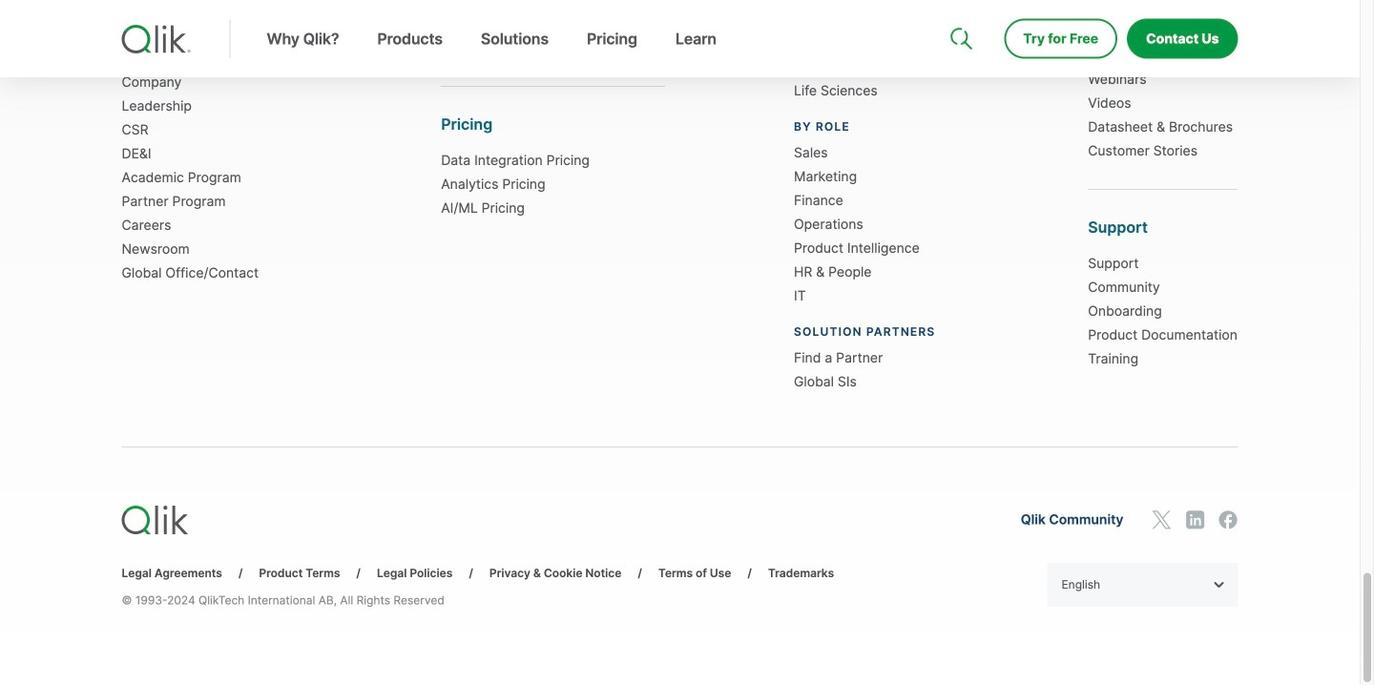 Task type: describe. For each thing, give the bounding box(es) containing it.
linkedin image
[[1186, 511, 1205, 530]]

twitter image
[[1153, 511, 1172, 530]]



Task type: locate. For each thing, give the bounding box(es) containing it.
0 vertical spatial qlik image
[[122, 25, 190, 53]]

support image
[[952, 0, 967, 15]]

login image
[[1178, 0, 1193, 15]]

qlik image
[[122, 25, 190, 53], [122, 506, 189, 535]]

d6ad5 image
[[1214, 582, 1224, 588]]

2 qlik image from the top
[[122, 506, 189, 535]]

1 vertical spatial qlik image
[[122, 506, 189, 535]]

facebook image
[[1220, 511, 1239, 530]]

1 qlik image from the top
[[122, 25, 190, 53]]



Task type: vqa. For each thing, say whether or not it's contained in the screenshot.
The Qlik image
yes



